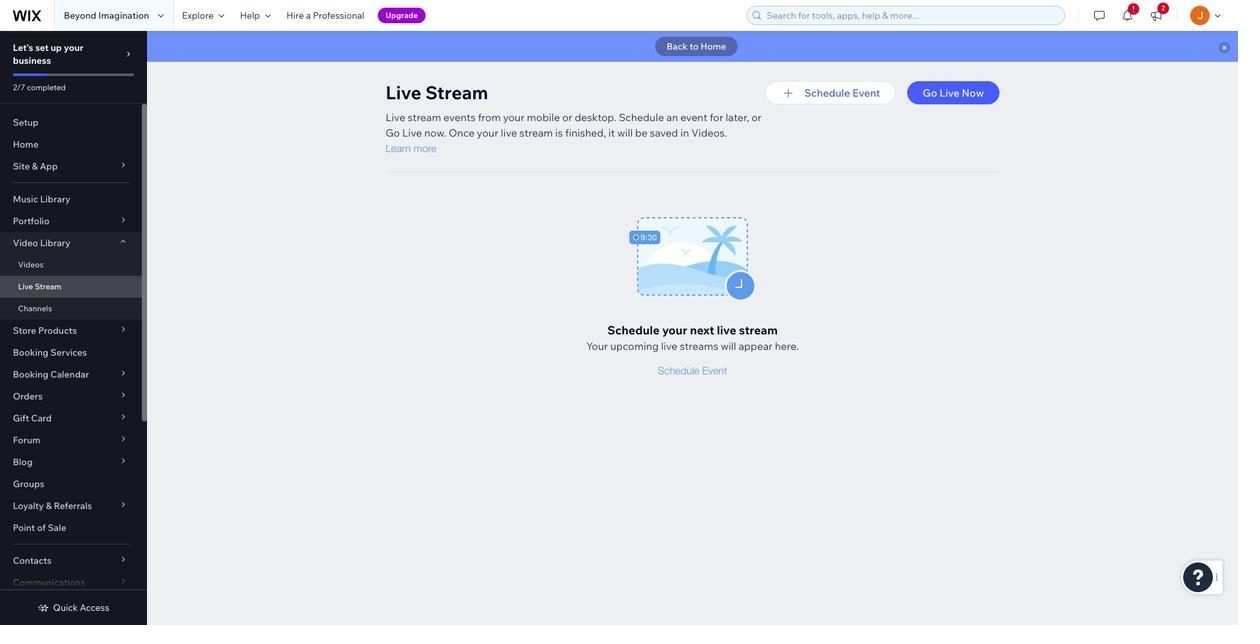 Task type: locate. For each thing, give the bounding box(es) containing it.
beyond imagination
[[64, 10, 149, 21]]

contacts button
[[0, 550, 142, 572]]

1 vertical spatial home
[[13, 139, 39, 150]]

1 horizontal spatial live
[[661, 340, 677, 353]]

gift
[[13, 413, 29, 424]]

0 vertical spatial schedule event button
[[766, 81, 896, 104]]

your inside the let's set up your business
[[64, 42, 83, 54]]

your
[[586, 340, 608, 353]]

it
[[608, 126, 615, 139]]

2 vertical spatial stream
[[739, 323, 778, 338]]

portfolio
[[13, 215, 49, 227]]

1 vertical spatial booking
[[13, 369, 48, 380]]

0 horizontal spatial stream
[[35, 282, 61, 291]]

store products button
[[0, 320, 142, 342]]

live stream events from your mobile or desktop. schedule an event for later, or go live now. once your live stream is finished, it will be saved in videos. learn more
[[386, 111, 762, 154]]

2 or from the left
[[751, 111, 762, 124]]

live right "next"
[[717, 323, 736, 338]]

business
[[13, 55, 51, 66]]

home down setup
[[13, 139, 39, 150]]

library for video library
[[40, 237, 70, 249]]

stream up appear
[[739, 323, 778, 338]]

go left now
[[923, 86, 937, 99]]

an
[[666, 111, 678, 124]]

booking for booking services
[[13, 347, 48, 359]]

saved
[[650, 126, 678, 139]]

0 horizontal spatial schedule event
[[658, 365, 727, 377]]

1 vertical spatial library
[[40, 237, 70, 249]]

stream up now.
[[408, 111, 441, 124]]

0 horizontal spatial &
[[32, 161, 38, 172]]

live
[[501, 126, 517, 139], [717, 323, 736, 338], [661, 340, 677, 353]]

booking services link
[[0, 342, 142, 364]]

or
[[562, 111, 572, 124], [751, 111, 762, 124]]

explore
[[182, 10, 214, 21]]

1 horizontal spatial stream
[[519, 126, 553, 139]]

library down "portfolio" dropdown button
[[40, 237, 70, 249]]

1 vertical spatial stream
[[519, 126, 553, 139]]

hire
[[286, 10, 304, 21]]

booking calendar
[[13, 369, 89, 380]]

1 horizontal spatial will
[[721, 340, 736, 353]]

& inside dropdown button
[[46, 500, 52, 512]]

0 horizontal spatial or
[[562, 111, 572, 124]]

1 horizontal spatial schedule event button
[[766, 81, 896, 104]]

live stream link
[[0, 276, 142, 298]]

1 vertical spatial go
[[386, 126, 400, 139]]

go inside live stream events from your mobile or desktop. schedule an event for later, or go live now. once your live stream is finished, it will be saved in videos. learn more
[[386, 126, 400, 139]]

live down from
[[501, 126, 517, 139]]

stream inside 'schedule your next live stream your upcoming live streams will appear here.'
[[739, 323, 778, 338]]

sidebar element
[[0, 31, 147, 625]]

2 horizontal spatial stream
[[739, 323, 778, 338]]

booking up orders
[[13, 369, 48, 380]]

0 vertical spatial will
[[617, 126, 633, 139]]

channels
[[18, 304, 52, 313]]

schedule
[[804, 86, 850, 99], [619, 111, 664, 124], [607, 323, 660, 338], [658, 365, 699, 377]]

live stream
[[386, 81, 488, 104], [18, 282, 61, 291]]

0 vertical spatial library
[[40, 193, 70, 205]]

& right the loyalty
[[46, 500, 52, 512]]

back
[[667, 41, 688, 52]]

0 vertical spatial booking
[[13, 347, 48, 359]]

schedule event button
[[766, 81, 896, 104], [658, 365, 727, 377]]

back to home
[[667, 41, 726, 52]]

0 vertical spatial live stream
[[386, 81, 488, 104]]

2 horizontal spatial live
[[717, 323, 736, 338]]

& inside dropdown button
[[32, 161, 38, 172]]

now.
[[424, 126, 446, 139]]

0 horizontal spatial go
[[386, 126, 400, 139]]

1 horizontal spatial or
[[751, 111, 762, 124]]

0 horizontal spatial home
[[13, 139, 39, 150]]

will right it
[[617, 126, 633, 139]]

library up "portfolio" dropdown button
[[40, 193, 70, 205]]

will inside 'schedule your next live stream your upcoming live streams will appear here.'
[[721, 340, 736, 353]]

groups link
[[0, 473, 142, 495]]

0 horizontal spatial stream
[[408, 111, 441, 124]]

schedule inside 'schedule your next live stream your upcoming live streams will appear here.'
[[607, 323, 660, 338]]

live inside sidebar element
[[18, 282, 33, 291]]

0 vertical spatial schedule event
[[804, 86, 880, 99]]

booking down store
[[13, 347, 48, 359]]

0 horizontal spatial live
[[501, 126, 517, 139]]

& right site
[[32, 161, 38, 172]]

of
[[37, 522, 46, 534]]

live
[[386, 81, 421, 104], [939, 86, 960, 99], [386, 111, 405, 124], [402, 126, 422, 139], [18, 282, 33, 291]]

channels link
[[0, 298, 142, 320]]

1 vertical spatial live stream
[[18, 282, 61, 291]]

2 button
[[1142, 0, 1170, 31]]

stream
[[425, 81, 488, 104], [35, 282, 61, 291]]

1 booking from the top
[[13, 347, 48, 359]]

1 horizontal spatial home
[[701, 41, 726, 52]]

stream down mobile
[[519, 126, 553, 139]]

your right from
[[503, 111, 525, 124]]

1 vertical spatial will
[[721, 340, 736, 353]]

booking calendar button
[[0, 364, 142, 386]]

more
[[414, 143, 436, 154]]

sale
[[48, 522, 66, 534]]

from
[[478, 111, 501, 124]]

communications
[[13, 577, 85, 589]]

go up learn
[[386, 126, 400, 139]]

point of sale
[[13, 522, 66, 534]]

1 vertical spatial event
[[702, 365, 727, 377]]

site & app button
[[0, 155, 142, 177]]

library for music library
[[40, 193, 70, 205]]

0 vertical spatial home
[[701, 41, 726, 52]]

0 horizontal spatial schedule event button
[[658, 365, 727, 377]]

0 vertical spatial &
[[32, 161, 38, 172]]

go
[[923, 86, 937, 99], [386, 126, 400, 139]]

home
[[701, 41, 726, 52], [13, 139, 39, 150]]

a
[[306, 10, 311, 21]]

Search for tools, apps, help & more... field
[[763, 6, 1061, 25]]

2 booking from the top
[[13, 369, 48, 380]]

or right later,
[[751, 111, 762, 124]]

will left appear
[[721, 340, 736, 353]]

your left "next"
[[662, 323, 687, 338]]

1 horizontal spatial &
[[46, 500, 52, 512]]

booking services
[[13, 347, 87, 359]]

home right to
[[701, 41, 726, 52]]

0 vertical spatial event
[[852, 86, 880, 99]]

1 horizontal spatial stream
[[425, 81, 488, 104]]

1 or from the left
[[562, 111, 572, 124]]

schedule your next live stream your upcoming live streams will appear here.
[[586, 323, 799, 353]]

0 vertical spatial go
[[923, 86, 937, 99]]

1 vertical spatial live
[[717, 323, 736, 338]]

2 library from the top
[[40, 237, 70, 249]]

products
[[38, 325, 77, 337]]

stream up events
[[425, 81, 488, 104]]

1 vertical spatial stream
[[35, 282, 61, 291]]

stream up channels
[[35, 282, 61, 291]]

your right up
[[64, 42, 83, 54]]

1 library from the top
[[40, 193, 70, 205]]

library inside dropdown button
[[40, 237, 70, 249]]

1 vertical spatial &
[[46, 500, 52, 512]]

will
[[617, 126, 633, 139], [721, 340, 736, 353]]

0 vertical spatial live
[[501, 126, 517, 139]]

home link
[[0, 133, 142, 155]]

live stream up events
[[386, 81, 488, 104]]

0 horizontal spatial live stream
[[18, 282, 61, 291]]

point of sale link
[[0, 517, 142, 539]]

booking inside popup button
[[13, 369, 48, 380]]

desktop.
[[575, 111, 616, 124]]

1 horizontal spatial go
[[923, 86, 937, 99]]

setup
[[13, 117, 39, 128]]

stream
[[408, 111, 441, 124], [519, 126, 553, 139], [739, 323, 778, 338]]

1 vertical spatial schedule event button
[[658, 365, 727, 377]]

0 horizontal spatial will
[[617, 126, 633, 139]]

live left streams in the right of the page
[[661, 340, 677, 353]]

or up is
[[562, 111, 572, 124]]

live stream up channels
[[18, 282, 61, 291]]

live stream inside sidebar element
[[18, 282, 61, 291]]

for
[[710, 111, 723, 124]]

videos
[[18, 260, 43, 270]]

0 horizontal spatial event
[[702, 365, 727, 377]]

your
[[64, 42, 83, 54], [503, 111, 525, 124], [477, 126, 498, 139], [662, 323, 687, 338]]

setup link
[[0, 112, 142, 133]]

music library
[[13, 193, 70, 205]]



Task type: vqa. For each thing, say whether or not it's contained in the screenshot.
top Stream
yes



Task type: describe. For each thing, give the bounding box(es) containing it.
hire a professional link
[[279, 0, 372, 31]]

store products
[[13, 325, 77, 337]]

later,
[[726, 111, 749, 124]]

1 vertical spatial schedule event
[[658, 365, 727, 377]]

2 vertical spatial live
[[661, 340, 677, 353]]

loyalty
[[13, 500, 44, 512]]

here.
[[775, 340, 799, 353]]

contacts
[[13, 555, 52, 567]]

& for loyalty
[[46, 500, 52, 512]]

forum button
[[0, 429, 142, 451]]

schedule inside live stream events from your mobile or desktop. schedule an event for later, or go live now. once your live stream is finished, it will be saved in videos. learn more
[[619, 111, 664, 124]]

quick access button
[[38, 602, 109, 614]]

2/7 completed
[[13, 83, 66, 92]]

app
[[40, 161, 58, 172]]

video
[[13, 237, 38, 249]]

blog button
[[0, 451, 142, 473]]

event
[[680, 111, 707, 124]]

set
[[35, 42, 49, 54]]

videos link
[[0, 254, 142, 276]]

go live now
[[923, 86, 984, 99]]

card
[[31, 413, 52, 424]]

finished,
[[565, 126, 606, 139]]

now
[[962, 86, 984, 99]]

1 horizontal spatial live stream
[[386, 81, 488, 104]]

site
[[13, 161, 30, 172]]

videos.
[[691, 126, 727, 139]]

orders
[[13, 391, 43, 402]]

music library link
[[0, 188, 142, 210]]

point
[[13, 522, 35, 534]]

store
[[13, 325, 36, 337]]

home inside button
[[701, 41, 726, 52]]

appear
[[739, 340, 773, 353]]

streams
[[680, 340, 718, 353]]

calendar
[[50, 369, 89, 380]]

home inside sidebar element
[[13, 139, 39, 150]]

stream inside live stream link
[[35, 282, 61, 291]]

site & app
[[13, 161, 58, 172]]

help
[[240, 10, 260, 21]]

help button
[[232, 0, 279, 31]]

to
[[690, 41, 699, 52]]

upgrade button
[[378, 8, 426, 23]]

in
[[680, 126, 689, 139]]

groups
[[13, 478, 44, 490]]

go inside button
[[923, 86, 937, 99]]

is
[[555, 126, 563, 139]]

video library
[[13, 237, 70, 249]]

0 vertical spatial stream
[[408, 111, 441, 124]]

blog
[[13, 457, 33, 468]]

quick access
[[53, 602, 109, 614]]

portfolio button
[[0, 210, 142, 232]]

referrals
[[54, 500, 92, 512]]

& for site
[[32, 161, 38, 172]]

access
[[80, 602, 109, 614]]

services
[[50, 347, 87, 359]]

your inside 'schedule your next live stream your upcoming live streams will appear here.'
[[662, 323, 687, 338]]

gift card
[[13, 413, 52, 424]]

once
[[449, 126, 475, 139]]

live inside button
[[939, 86, 960, 99]]

1 horizontal spatial schedule event
[[804, 86, 880, 99]]

forum
[[13, 435, 40, 446]]

back to home button
[[655, 37, 738, 56]]

let's set up your business
[[13, 42, 83, 66]]

events
[[444, 111, 476, 124]]

learn more button
[[386, 143, 436, 154]]

0 vertical spatial stream
[[425, 81, 488, 104]]

let's
[[13, 42, 33, 54]]

video library button
[[0, 232, 142, 254]]

will inside live stream events from your mobile or desktop. schedule an event for later, or go live now. once your live stream is finished, it will be saved in videos. learn more
[[617, 126, 633, 139]]

learn
[[386, 143, 411, 154]]

hire a professional
[[286, 10, 364, 21]]

orders button
[[0, 386, 142, 408]]

1 horizontal spatial event
[[852, 86, 880, 99]]

up
[[51, 42, 62, 54]]

2/7
[[13, 83, 25, 92]]

back to home alert
[[147, 31, 1238, 62]]

communications button
[[0, 572, 142, 594]]

2
[[1161, 4, 1165, 12]]

loyalty & referrals
[[13, 500, 92, 512]]

loyalty & referrals button
[[0, 495, 142, 517]]

imagination
[[98, 10, 149, 21]]

be
[[635, 126, 648, 139]]

booking for booking calendar
[[13, 369, 48, 380]]

music
[[13, 193, 38, 205]]

upgrade
[[386, 10, 418, 20]]

upcoming
[[610, 340, 659, 353]]

your down from
[[477, 126, 498, 139]]

gift card button
[[0, 408, 142, 429]]

quick
[[53, 602, 78, 614]]

live inside live stream events from your mobile or desktop. schedule an event for later, or go live now. once your live stream is finished, it will be saved in videos. learn more
[[501, 126, 517, 139]]

completed
[[27, 83, 66, 92]]



